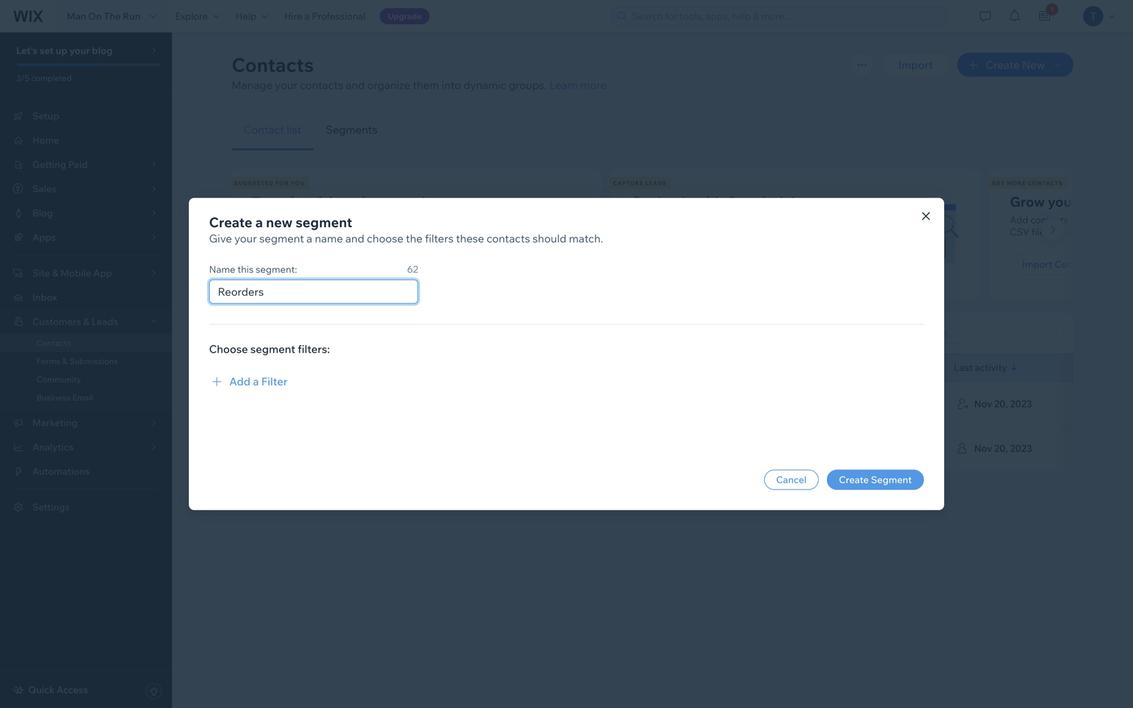 Task type: describe. For each thing, give the bounding box(es) containing it.
add a filter button
[[209, 373, 287, 389]]

create for a
[[209, 214, 252, 231]]

contact list button
[[232, 109, 314, 150]]

get more contacts
[[992, 180, 1063, 186]]

business email
[[36, 393, 93, 403]]

a for new
[[255, 214, 263, 231]]

th
[[1129, 214, 1133, 226]]

grow your contact l add contacts by importing th
[[1010, 193, 1133, 238]]

this
[[237, 263, 254, 275]]

members
[[285, 258, 327, 270]]

should
[[533, 232, 567, 245]]

upgrade button
[[380, 8, 430, 24]]

add a filter
[[229, 375, 287, 388]]

access
[[57, 684, 88, 696]]

account
[[414, 214, 449, 226]]

access
[[271, 226, 300, 238]]

your inside create a new segment give your segment a name and choose the filters these contacts should match.
[[234, 232, 257, 245]]

your inside sidebar element
[[69, 45, 90, 56]]

1 vertical spatial segment
[[259, 232, 304, 245]]

learn
[[549, 78, 578, 92]]

these
[[456, 232, 484, 245]]

1 vertical spatial members
[[271, 214, 313, 226]]

their
[[371, 214, 391, 226]]

import button
[[882, 53, 949, 77]]

a left name
[[306, 232, 312, 245]]

a for filter
[[253, 375, 259, 388]]

get
[[992, 180, 1005, 186]]

1 2023 from the top
[[1010, 398, 1032, 410]]

turn site visitors into members site members can log in to their own account and access exclusive content.
[[252, 193, 451, 238]]

inbox
[[32, 291, 57, 303]]

2 nov from the top
[[974, 442, 992, 454]]

can
[[316, 214, 331, 226]]

3/5
[[16, 73, 29, 83]]

and inside create a new segment give your segment a name and choose the filters these contacts should match.
[[345, 232, 364, 245]]

filters
[[425, 232, 454, 245]]

create segment button
[[827, 470, 924, 490]]

Search for tools, apps, help & more... field
[[628, 7, 942, 26]]

leads
[[658, 193, 692, 210]]

site
[[284, 193, 307, 210]]

add for area
[[264, 258, 283, 270]]

dynamic
[[463, 78, 506, 92]]

for
[[276, 180, 289, 186]]

forms & submissions
[[36, 356, 118, 366]]

explore
[[175, 10, 208, 22]]

into inside contacts manage your contacts and organize them into dynamic groups. learn more
[[442, 78, 461, 92]]

manage
[[232, 78, 273, 92]]

them
[[413, 78, 439, 92]]

run
[[123, 10, 141, 22]]

leads
[[645, 180, 667, 186]]

upgrade
[[388, 11, 422, 21]]

contacts inside create a new segment give your segment a name and choose the filters these contacts should match.
[[487, 232, 530, 245]]

set
[[40, 45, 54, 56]]

completed
[[31, 73, 72, 83]]

automations link
[[0, 459, 172, 484]]

the
[[406, 232, 423, 245]]

match.
[[569, 232, 603, 245]]

business email link
[[0, 388, 172, 407]]

filter
[[261, 375, 287, 388]]

last activity
[[954, 362, 1007, 373]]

1 20, from the top
[[994, 398, 1008, 410]]

turn
[[252, 193, 281, 210]]

learn more button
[[549, 77, 607, 93]]

area
[[329, 258, 350, 270]]

segment
[[871, 474, 912, 486]]

your inside contacts manage your contacts and organize them into dynamic groups. learn more
[[275, 78, 297, 92]]

settings link
[[0, 495, 172, 519]]

home
[[32, 134, 59, 146]]

a for professional
[[304, 10, 310, 22]]

last
[[954, 362, 973, 373]]

segments button
[[314, 109, 390, 150]]

and inside turn site visitors into members site members can log in to their own account and access exclusive content.
[[252, 226, 269, 238]]

tab list containing contact list
[[232, 109, 1073, 150]]

add for filter
[[229, 375, 250, 388]]

you
[[291, 180, 305, 186]]

log
[[333, 214, 347, 226]]

help
[[236, 10, 256, 22]]

1 button
[[1030, 0, 1060, 32]]

community
[[36, 374, 81, 384]]

new
[[266, 214, 293, 231]]

get
[[631, 193, 655, 210]]

capture
[[613, 180, 643, 186]]



Task type: locate. For each thing, give the bounding box(es) containing it.
0 horizontal spatial contacts
[[300, 78, 343, 92]]

exclusive
[[302, 226, 342, 238]]

import for import
[[898, 58, 933, 71]]

nov
[[974, 398, 992, 410], [974, 442, 992, 454]]

in
[[350, 214, 357, 226]]

setup link
[[0, 104, 172, 128]]

forms & submissions link
[[0, 352, 172, 370]]

0 vertical spatial nov
[[974, 398, 992, 410]]

0 horizontal spatial &
[[62, 356, 67, 366]]

0 vertical spatial create
[[209, 214, 252, 231]]

contacts inside contacts link
[[36, 338, 71, 348]]

1 vertical spatial nov 20, 2023
[[974, 442, 1032, 454]]

Name this segment: field
[[214, 280, 413, 303]]

create inside button
[[839, 474, 869, 486]]

add right 'this'
[[264, 258, 283, 270]]

import for import contacts
[[1022, 258, 1053, 270]]

let's
[[16, 45, 37, 56]]

more
[[1007, 180, 1026, 186]]

to
[[360, 214, 369, 226]]

community link
[[0, 370, 172, 388]]

0 vertical spatial members
[[390, 193, 451, 210]]

& right forms
[[62, 356, 67, 366]]

contact list
[[244, 123, 301, 136]]

your up by on the right top
[[1048, 193, 1077, 210]]

choose
[[367, 232, 403, 245]]

0 vertical spatial segment
[[296, 214, 352, 231]]

contacts
[[232, 53, 314, 77], [1055, 258, 1095, 270], [36, 338, 71, 348]]

create inside create a new segment give your segment a name and choose the filters these contacts should match.
[[209, 214, 252, 231]]

& left leads
[[83, 316, 89, 327]]

2 nov 20, 2023 from the top
[[974, 442, 1032, 454]]

contacts
[[1028, 180, 1063, 186]]

0 horizontal spatial contacts
[[36, 338, 71, 348]]

contacts up forms
[[36, 338, 71, 348]]

create for segment
[[839, 474, 869, 486]]

contacts inside grow your contact l add contacts by importing th
[[1030, 214, 1069, 226]]

contacts up the list
[[300, 78, 343, 92]]

Search... field
[[912, 324, 1052, 343]]

contact
[[244, 123, 284, 136]]

a
[[304, 10, 310, 22], [255, 214, 263, 231], [306, 232, 312, 245], [253, 375, 259, 388]]

name
[[209, 263, 235, 275]]

the
[[104, 10, 121, 22]]

customers & leads
[[32, 316, 118, 327]]

0 vertical spatial contacts
[[232, 53, 314, 77]]

segment up filter on the bottom left
[[250, 342, 295, 356]]

setup
[[32, 110, 59, 122]]

customers
[[32, 316, 81, 327]]

submissions
[[69, 356, 118, 366]]

home link
[[0, 128, 172, 152]]

1 vertical spatial 20,
[[994, 442, 1008, 454]]

1 vertical spatial 2023
[[1010, 442, 1032, 454]]

1 nov from the top
[[974, 398, 992, 410]]

and down in
[[345, 232, 364, 245]]

hire
[[284, 10, 302, 22]]

contacts for contacts manage your contacts and organize them into dynamic groups. learn more
[[232, 53, 314, 77]]

and inside contacts manage your contacts and organize them into dynamic groups. learn more
[[346, 78, 365, 92]]

import inside list
[[1022, 258, 1053, 270]]

suggested for you
[[234, 180, 305, 186]]

1 horizontal spatial contacts
[[232, 53, 314, 77]]

ads
[[777, 193, 802, 210]]

1 vertical spatial contacts
[[1030, 214, 1069, 226]]

1 horizontal spatial create
[[839, 474, 869, 486]]

0 horizontal spatial create
[[209, 214, 252, 231]]

2 horizontal spatial contacts
[[1055, 258, 1095, 270]]

contacts left by on the right top
[[1030, 214, 1069, 226]]

1 vertical spatial &
[[62, 356, 67, 366]]

help button
[[228, 0, 276, 32]]

contacts for contacts
[[36, 338, 71, 348]]

site
[[252, 214, 269, 226]]

2 2023 from the top
[[1010, 442, 1032, 454]]

2 vertical spatial segment
[[250, 342, 295, 356]]

members
[[390, 193, 451, 210], [271, 214, 313, 226]]

google
[[726, 193, 774, 210]]

add down choose
[[229, 375, 250, 388]]

3/5 completed
[[16, 73, 72, 83]]

and
[[346, 78, 365, 92], [252, 226, 269, 238], [345, 232, 364, 245]]

choose segment filters:
[[209, 342, 330, 356]]

1 horizontal spatial import
[[1022, 258, 1053, 270]]

contacts up manage
[[232, 53, 314, 77]]

with
[[695, 193, 723, 210]]

segment up name
[[296, 214, 352, 231]]

0 vertical spatial add
[[1010, 214, 1028, 226]]

segment down new
[[259, 232, 304, 245]]

add members area
[[264, 258, 350, 270]]

2 vertical spatial add
[[229, 375, 250, 388]]

suggested
[[234, 180, 274, 186]]

create left segment
[[839, 474, 869, 486]]

name this segment:
[[209, 263, 297, 275]]

cancel
[[776, 474, 807, 486]]

quick
[[28, 684, 55, 696]]

forms
[[36, 356, 60, 366]]

1 vertical spatial create
[[839, 474, 869, 486]]

2 20, from the top
[[994, 442, 1008, 454]]

contacts
[[300, 78, 343, 92], [1030, 214, 1069, 226], [487, 232, 530, 245]]

professional
[[312, 10, 366, 22]]

l
[[1132, 193, 1133, 210]]

hire a professional link
[[276, 0, 374, 32]]

quick access button
[[12, 684, 88, 696]]

contacts inside contacts manage your contacts and organize them into dynamic groups. learn more
[[300, 78, 343, 92]]

importing
[[1084, 214, 1127, 226]]

contacts right these
[[487, 232, 530, 245]]

contacts inside contacts manage your contacts and organize them into dynamic groups. learn more
[[232, 53, 314, 77]]

2023
[[1010, 398, 1032, 410], [1010, 442, 1032, 454]]

1 horizontal spatial add
[[264, 258, 283, 270]]

add
[[1010, 214, 1028, 226], [264, 258, 283, 270], [229, 375, 250, 388]]

a right hire
[[304, 10, 310, 22]]

& for customers
[[83, 316, 89, 327]]

let's set up your blog
[[16, 45, 112, 56]]

customers & leads button
[[0, 310, 172, 334]]

more
[[580, 78, 607, 92]]

grow
[[1010, 193, 1045, 210]]

0 vertical spatial &
[[83, 316, 89, 327]]

members up access
[[271, 214, 313, 226]]

1 horizontal spatial into
[[442, 78, 461, 92]]

1 vertical spatial nov
[[974, 442, 992, 454]]

0 horizontal spatial import
[[898, 58, 933, 71]]

settings
[[32, 501, 70, 513]]

own
[[393, 214, 412, 226]]

business
[[36, 393, 70, 403]]

1 vertical spatial contacts
[[1055, 258, 1095, 270]]

add members area button
[[252, 254, 362, 275]]

0 vertical spatial contacts
[[300, 78, 343, 92]]

add inside grow your contact l add contacts by importing th
[[1010, 214, 1028, 226]]

2 vertical spatial contacts
[[487, 232, 530, 245]]

hire a professional
[[284, 10, 366, 22]]

2 horizontal spatial add
[[1010, 214, 1028, 226]]

your down site
[[234, 232, 257, 245]]

a left new
[[255, 214, 263, 231]]

segment:
[[256, 263, 297, 275]]

Unsaved view field
[[253, 324, 346, 343]]

and left organize
[[346, 78, 365, 92]]

1 horizontal spatial &
[[83, 316, 89, 327]]

blog
[[92, 45, 112, 56]]

2 horizontal spatial contacts
[[1030, 214, 1069, 226]]

contacts down by on the right top
[[1055, 258, 1095, 270]]

& inside dropdown button
[[83, 316, 89, 327]]

a left filter on the bottom left
[[253, 375, 259, 388]]

your right up
[[69, 45, 90, 56]]

&
[[83, 316, 89, 327], [62, 356, 67, 366]]

list
[[230, 169, 1133, 299]]

name
[[315, 232, 343, 245]]

& for forms
[[62, 356, 67, 366]]

give
[[209, 232, 232, 245]]

list containing turn site visitors into members
[[230, 169, 1133, 299]]

1 horizontal spatial contacts
[[487, 232, 530, 245]]

create segment
[[839, 474, 912, 486]]

1 vertical spatial into
[[362, 193, 387, 210]]

nov 20, 2023
[[974, 398, 1032, 410], [974, 442, 1032, 454]]

your right manage
[[275, 78, 297, 92]]

0 vertical spatial nov 20, 2023
[[974, 398, 1032, 410]]

into inside turn site visitors into members site members can log in to their own account and access exclusive content.
[[362, 193, 387, 210]]

and down site
[[252, 226, 269, 238]]

into up their
[[362, 193, 387, 210]]

1 vertical spatial add
[[264, 258, 283, 270]]

0 horizontal spatial add
[[229, 375, 250, 388]]

email
[[72, 393, 93, 403]]

0 vertical spatial into
[[442, 78, 461, 92]]

0 horizontal spatial members
[[271, 214, 313, 226]]

1
[[1051, 5, 1054, 13]]

visitors
[[311, 193, 359, 210]]

cancel button
[[764, 470, 819, 490]]

create up give
[[209, 214, 252, 231]]

0 horizontal spatial into
[[362, 193, 387, 210]]

contacts inside import contacts button
[[1055, 258, 1095, 270]]

0 vertical spatial 20,
[[994, 398, 1008, 410]]

1 horizontal spatial members
[[390, 193, 451, 210]]

inbox link
[[0, 285, 172, 310]]

content.
[[344, 226, 381, 238]]

into right them at the left top of the page
[[442, 78, 461, 92]]

0 vertical spatial import
[[898, 58, 933, 71]]

0 vertical spatial 2023
[[1010, 398, 1032, 410]]

1 vertical spatial import
[[1022, 258, 1053, 270]]

add down grow
[[1010, 214, 1028, 226]]

2 vertical spatial contacts
[[36, 338, 71, 348]]

tab list
[[232, 109, 1073, 150]]

your inside grow your contact l add contacts by importing th
[[1048, 193, 1077, 210]]

20,
[[994, 398, 1008, 410], [994, 442, 1008, 454]]

organize
[[367, 78, 410, 92]]

1 nov 20, 2023 from the top
[[974, 398, 1032, 410]]

a inside button
[[253, 375, 259, 388]]

members up 'account'
[[390, 193, 451, 210]]

segments
[[326, 123, 378, 136]]

sidebar element
[[0, 32, 172, 708]]

man
[[67, 10, 86, 22]]

import contacts
[[1022, 258, 1095, 270]]

62
[[407, 263, 418, 275]]

contacts manage your contacts and organize them into dynamic groups. learn more
[[232, 53, 607, 92]]



Task type: vqa. For each thing, say whether or not it's contained in the screenshot.
filters:
yes



